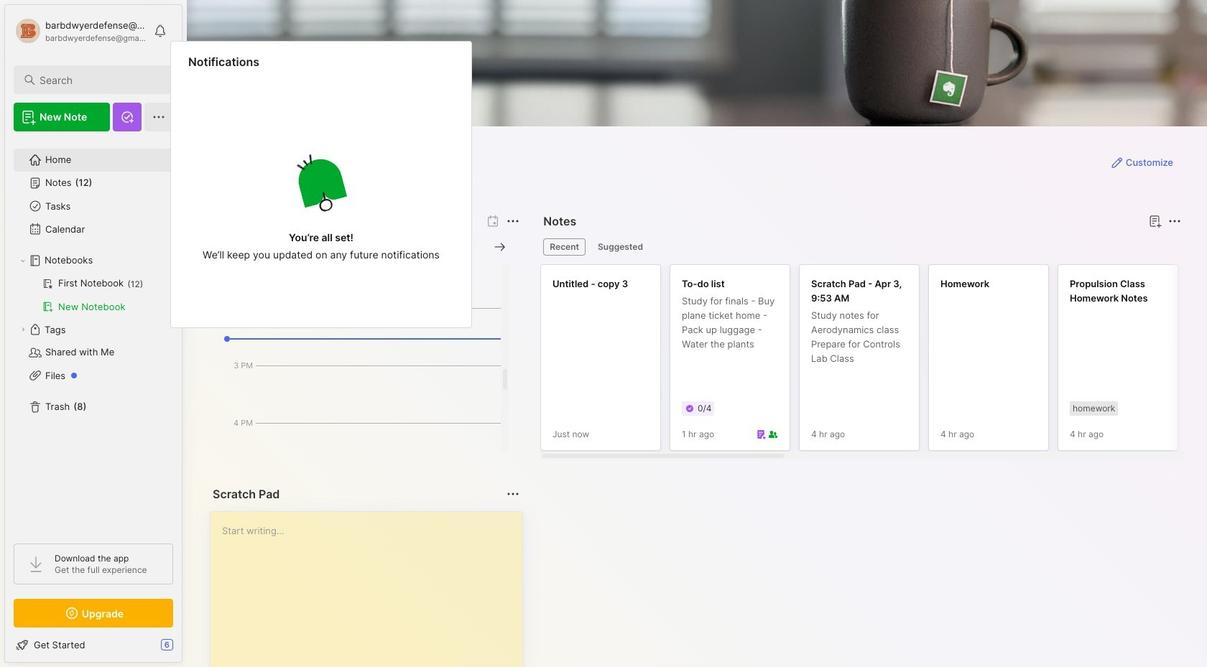 Task type: vqa. For each thing, say whether or not it's contained in the screenshot.
row group
yes



Task type: describe. For each thing, give the bounding box(es) containing it.
tree inside the main element
[[5, 140, 182, 531]]

Account field
[[14, 17, 147, 45]]

1 tab from the left
[[543, 239, 586, 256]]

Start writing… text field
[[222, 512, 522, 668]]

group inside "tree"
[[14, 272, 172, 318]]

main element
[[0, 0, 187, 668]]

none search field inside the main element
[[40, 71, 160, 88]]

Search text field
[[40, 73, 160, 87]]



Task type: locate. For each thing, give the bounding box(es) containing it.
tree
[[5, 140, 182, 531]]

click to collapse image
[[181, 641, 192, 658]]

None search field
[[40, 71, 160, 88]]

expand tags image
[[19, 326, 27, 334]]

tab
[[543, 239, 586, 256], [591, 239, 650, 256]]

expand notebooks image
[[19, 257, 27, 265]]

tab list
[[543, 239, 1179, 256]]

2 tab from the left
[[591, 239, 650, 256]]

row group
[[541, 264, 1207, 460]]

group
[[14, 272, 172, 318]]

1 horizontal spatial tab
[[591, 239, 650, 256]]

Help and Learning task checklist field
[[5, 634, 182, 657]]

more actions image
[[505, 213, 522, 230], [1166, 213, 1183, 230], [505, 486, 522, 503]]

0 horizontal spatial tab
[[543, 239, 586, 256]]

More actions field
[[503, 211, 523, 231], [1165, 211, 1185, 231], [503, 484, 523, 504]]



